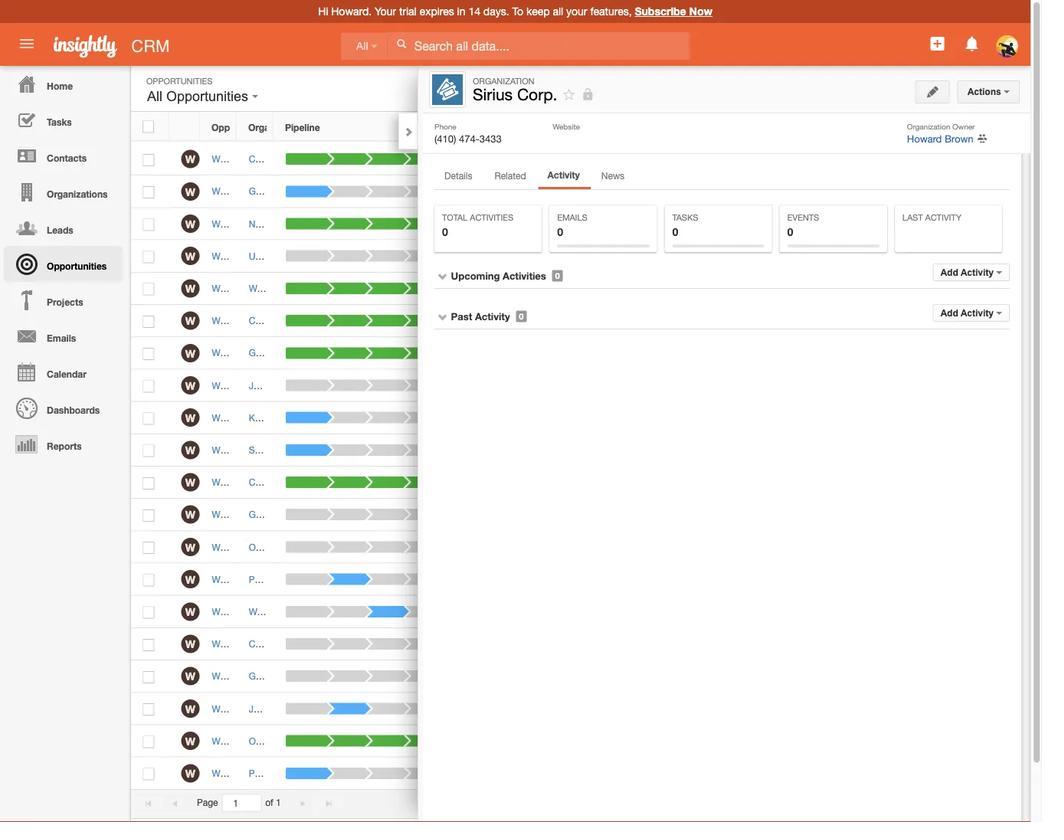 Task type: vqa. For each thing, say whether or not it's contained in the screenshot.


Task type: locate. For each thing, give the bounding box(es) containing it.
0 vertical spatial tasks
[[47, 116, 72, 127]]

katherine
[[409, 477, 448, 488], [353, 509, 393, 520]]

1 vertical spatial 16-dec-23
[[554, 218, 598, 229]]

tasks
[[47, 116, 72, 127], [672, 213, 698, 223]]

tasks up contacts link
[[47, 116, 72, 127]]

w link for whirlybird g550 - warbucks industries - roger mills
[[181, 603, 200, 621]]

industries
[[292, 283, 333, 294], [324, 283, 365, 294], [292, 606, 333, 617], [330, 606, 370, 617]]

10 whirlybird from the top
[[212, 768, 253, 779]]

16-nov-23 import
[[817, 224, 893, 235]]

howard up usd $‎180,000.00 cell
[[657, 154, 690, 164]]

1 vertical spatial add activity button
[[933, 304, 1010, 322]]

16 w from the top
[[185, 638, 195, 651]]

row group
[[131, 143, 796, 790]]

0 vertical spatial roger
[[373, 283, 398, 294]]

jakubowski
[[249, 380, 298, 391], [292, 380, 341, 391], [249, 703, 298, 714], [285, 703, 334, 714]]

1 vertical spatial activities
[[503, 270, 546, 282]]

whirlybird for whirlybird g550 - warbucks industries - roger mills
[[212, 606, 253, 617]]

0 horizontal spatial spain
[[283, 509, 307, 520]]

1 horizontal spatial your
[[806, 202, 831, 212]]

w link for whirlybird t200 - oceanic airlines - mark sakda
[[181, 732, 200, 750]]

4 whirlwinder from the top
[[212, 412, 260, 423]]

globex link
[[249, 186, 278, 197], [249, 348, 278, 358]]

in
[[457, 5, 466, 18]]

0 up 16-nov-23
[[557, 225, 563, 238]]

howard down usd $‎110,000.00 cell
[[657, 283, 690, 294]]

2 whirlwinder from the top
[[212, 348, 260, 358]]

2 column header from the left
[[682, 113, 719, 141]]

- up the reyes
[[403, 477, 407, 488]]

w link for whirligig g990 - nakatomi trading corp. - samantha wright
[[181, 215, 200, 233]]

nov- for 16-nov-23
[[568, 251, 588, 261]]

2 g550 from the top
[[256, 509, 278, 520]]

1 vertical spatial tasks
[[672, 213, 698, 223]]

23 for singapore
[[588, 154, 598, 164]]

whirlwinder x520 - globex - albert lee link
[[212, 348, 380, 358]]

no tags link
[[822, 289, 855, 300]]

- down clampett oil and gas corp. link
[[280, 509, 284, 520]]

0 vertical spatial lee
[[346, 186, 361, 197]]

1 warbucks industries from the top
[[249, 283, 333, 294]]

all down howard. at the left of the page
[[356, 40, 368, 52]]

1 horizontal spatial trading
[[323, 218, 353, 229]]

g550 for warbucks
[[256, 606, 278, 617]]

1 horizontal spatial all
[[356, 40, 368, 52]]

whirlybird for whirlybird g550 - oceanic airlines - mark sakda
[[212, 542, 253, 552]]

whirlybird g550 - parker and company - lisa parker link
[[212, 574, 436, 585]]

calendar
[[47, 369, 86, 379]]

1 vertical spatial warbucks industries
[[249, 606, 333, 617]]

brown for paula
[[692, 251, 719, 261]]

7 w link from the top
[[181, 344, 200, 362]]

23 down 15-nov-23 cell
[[588, 251, 598, 261]]

king up whirlwinder x520 - sirius corp. - tina martin
[[292, 412, 311, 423]]

whirlybird for whirlybird g550 - parker and company - lisa parker
[[212, 574, 253, 585]]

usd $‎300,000.00 cell up 'usd $‎180,000.00' at the top right of the page
[[683, 143, 767, 176]]

gas up "whirlybird g550 - globex, spain - katherine reyes" link
[[321, 477, 337, 488]]

0 horizontal spatial hong
[[283, 671, 306, 682]]

w for whirlybird g550 - clampett oil and gas corp. - katherine warren
[[185, 476, 195, 489]]

1 vertical spatial sakda
[[383, 736, 409, 746]]

0 horizontal spatial systems
[[296, 639, 331, 649]]

howard brown down organization owner at the top of page
[[907, 133, 974, 144]]

3 whirligig from the top
[[212, 218, 247, 229]]

2 oceanic airlines from the top
[[249, 736, 315, 746]]

0 vertical spatial mark
[[362, 542, 382, 552]]

16-dec-23
[[554, 154, 598, 164], [554, 218, 598, 229], [554, 283, 598, 294]]

11 w from the top
[[185, 476, 195, 489]]

activities inside total activities 0
[[470, 213, 514, 223]]

0 vertical spatial opportunity
[[914, 83, 966, 93]]

notifications image
[[963, 34, 981, 53]]

g990 for university of northumbria
[[250, 251, 272, 261]]

home link
[[4, 66, 123, 102]]

days.
[[483, 5, 509, 18]]

2 w from the top
[[185, 185, 195, 198]]

1 vertical spatial mills
[[407, 606, 425, 617]]

0 vertical spatial add activity
[[941, 267, 994, 277]]

jakubowski llc for t200
[[249, 703, 317, 714]]

0 vertical spatial $‎300,000.00
[[716, 154, 767, 164]]

1 vertical spatial jakubowski llc
[[249, 703, 317, 714]]

whirlybird for whirlybird t200 - jakubowski llc - barbara lane
[[212, 703, 253, 714]]

9 w from the top
[[185, 412, 195, 424]]

usd up usd $‎180,000.00 cell
[[694, 154, 714, 164]]

all inside all opportunities button
[[147, 89, 162, 104]]

industries up "whirlwinder x520 - clampett oil and gas, uk - nicholas flores" link
[[324, 283, 365, 294]]

0 vertical spatial usd $‎300,000.00 cell
[[683, 143, 767, 176]]

4 g550 from the top
[[256, 574, 278, 585]]

5 t200 from the top
[[256, 768, 276, 779]]

1 g990 from the top
[[250, 154, 272, 164]]

brown down owner
[[945, 133, 974, 144]]

your
[[375, 5, 396, 18], [806, 202, 831, 212]]

0 horizontal spatial group
[[270, 412, 296, 423]]

llc
[[300, 380, 317, 391], [344, 380, 361, 391], [300, 703, 317, 714], [336, 703, 353, 714]]

lee down the whirligig g990 - clampett oil and gas, singapore - aaron lang link
[[346, 186, 361, 197]]

1 w link from the top
[[181, 150, 200, 168]]

0 vertical spatial jakubowski llc link
[[249, 380, 317, 391]]

brown for singapore
[[692, 154, 719, 164]]

2 vertical spatial nov-
[[568, 251, 588, 261]]

corp.
[[517, 85, 557, 104], [324, 218, 347, 229], [356, 218, 379, 229], [274, 445, 297, 455], [318, 445, 341, 455], [340, 477, 363, 488], [378, 477, 401, 488], [334, 639, 357, 649], [370, 639, 393, 649]]

follow image for whirlybird g550 - parker and company - lisa parker
[[731, 573, 746, 588]]

5 whirlybird from the top
[[212, 606, 253, 617]]

18 w link from the top
[[181, 700, 200, 718]]

0 down "events"
[[788, 225, 793, 238]]

2 warbucks industries from the top
[[249, 606, 333, 617]]

16- down 15-
[[554, 218, 568, 229]]

2 follow image from the top
[[731, 444, 746, 458]]

1 t200 from the top
[[256, 639, 276, 649]]

0 vertical spatial parker and company
[[249, 574, 336, 585]]

trading
[[291, 218, 321, 229], [323, 218, 353, 229]]

0 vertical spatial emails
[[557, 213, 588, 223]]

2 nakatomi from the left
[[281, 218, 320, 229]]

0 vertical spatial activities
[[470, 213, 514, 223]]

0 vertical spatial 16-dec-23 cell
[[542, 143, 646, 176]]

- left the lisa
[[376, 574, 380, 585]]

organization for organization owner
[[907, 122, 950, 131]]

1 horizontal spatial sirius corp.
[[473, 85, 557, 104]]

forecast close date
[[553, 122, 643, 133]]

1 vertical spatial parker and company link
[[249, 768, 336, 779]]

w link for whirlybird t200 - parker and company -maria nichols
[[181, 764, 200, 783]]

whirlybird for whirlybird t200 - cyberdyne systems corp. - nicole gomez
[[212, 639, 253, 649]]

your recent imports
[[806, 202, 909, 212]]

usd inside usd $‎450,000.00 cell
[[694, 218, 714, 229]]

your
[[566, 5, 587, 18]]

16 w link from the top
[[181, 635, 200, 653]]

albert
[[319, 186, 343, 197], [331, 348, 355, 358]]

1 vertical spatial add activity
[[941, 308, 994, 318]]

w for whirlwinder x520 - king group - chris chen
[[185, 412, 195, 424]]

w for whirlwinder x520 - sirius corp. - tina martin
[[185, 444, 195, 457]]

usd $‎300,000.00 cell
[[683, 143, 767, 176], [683, 273, 767, 305]]

23 up opportunity tags
[[853, 224, 864, 235]]

new opportunity link
[[882, 77, 976, 100]]

1 vertical spatial mark
[[360, 736, 381, 746]]

1 horizontal spatial spain
[[321, 509, 345, 520]]

8 w row from the top
[[131, 370, 796, 402]]

globex, spain link
[[249, 509, 307, 520]]

martin
[[369, 445, 395, 455]]

0 vertical spatial sirius corp.
[[473, 85, 557, 104]]

2 16-dec-23 cell from the top
[[542, 208, 646, 240]]

add activity button for activity
[[933, 304, 1010, 322]]

airlines
[[285, 542, 315, 552], [323, 542, 353, 552], [285, 736, 315, 746], [321, 736, 351, 746]]

emails
[[557, 213, 588, 223], [47, 333, 76, 343]]

usd $‎300,000.00 up 'usd $‎180,000.00' at the top right of the page
[[694, 154, 767, 164]]

parker
[[249, 574, 276, 585], [287, 574, 313, 585], [402, 574, 429, 585], [249, 768, 276, 779], [285, 768, 312, 779]]

0 horizontal spatial katherine
[[353, 509, 393, 520]]

sakda up the lisa
[[385, 542, 411, 552]]

0 vertical spatial nov-
[[568, 186, 588, 197]]

sirius down king group link
[[249, 445, 272, 455]]

1 northumbria from the left
[[302, 251, 354, 261]]

tasks link
[[4, 102, 123, 138]]

2 horizontal spatial of
[[324, 251, 332, 261]]

1 vertical spatial emails
[[47, 333, 76, 343]]

2 add from the top
[[941, 308, 959, 318]]

howard brown for samantha
[[657, 218, 719, 229]]

0 horizontal spatial kong
[[308, 671, 330, 682]]

2 whirligig from the top
[[212, 186, 247, 197]]

mark for whirlybird t200 - oceanic airlines - mark sakda
[[360, 736, 381, 746]]

0 vertical spatial organization
[[473, 76, 535, 86]]

1 vertical spatial organization
[[907, 122, 950, 131]]

group left chris
[[314, 412, 339, 423]]

usd inside usd $‎110,000.00 cell
[[694, 251, 714, 261]]

- down cyberdyne systems corp. link
[[279, 671, 282, 682]]

row group containing w
[[131, 143, 796, 790]]

jakubowski llc link down whirlwinder x520 - globex - albert lee
[[249, 380, 317, 391]]

1 16-dec-23 cell from the top
[[542, 143, 646, 176]]

3 column header from the left
[[719, 113, 757, 141]]

sirius down whirlwinder x520 - king group - chris chen
[[292, 445, 315, 455]]

last activity
[[903, 213, 962, 223]]

usd left $‎450,000.00
[[694, 218, 714, 229]]

add activity for upcoming activities
[[941, 267, 994, 277]]

2 parker and company from the top
[[249, 768, 336, 779]]

8 w from the top
[[185, 379, 195, 392]]

howard brown link for samantha
[[657, 218, 719, 229]]

1 oceanic airlines from the top
[[249, 542, 315, 552]]

usd $‎110,000.00
[[694, 251, 767, 261]]

0 vertical spatial parker and company link
[[249, 574, 336, 585]]

1 vertical spatial oceanic airlines
[[249, 736, 315, 746]]

- left jason
[[363, 380, 367, 391]]

whirligig g990 - nakatomi trading corp. - samantha wright link
[[212, 218, 466, 229]]

7 w from the top
[[185, 347, 195, 360]]

1 vertical spatial warbucks industries link
[[249, 606, 333, 617]]

9 follow image from the top
[[731, 767, 746, 782]]

follow image for corp.
[[731, 476, 746, 491]]

whirligig for whirligig g990 - warbucks industries - roger mills
[[212, 283, 247, 294]]

whirlybird
[[212, 477, 253, 488], [212, 509, 253, 520], [212, 542, 253, 552], [212, 574, 253, 585], [212, 606, 253, 617], [212, 639, 253, 649], [212, 671, 253, 682], [212, 703, 253, 714], [212, 736, 253, 746], [212, 768, 253, 779]]

0 vertical spatial oceanic airlines link
[[249, 542, 315, 552]]

albert down whirlwinder x520 - clampett oil and gas, uk - nicholas flores at the left
[[331, 348, 355, 358]]

parker and company down whirlybird g550 - oceanic airlines - mark sakda
[[249, 574, 336, 585]]

g990 down "whirligig g990 - globex - albert lee"
[[250, 218, 272, 229]]

1 whirligig from the top
[[212, 154, 247, 164]]

1 vertical spatial parker and company
[[249, 768, 336, 779]]

1 vertical spatial oceanic airlines link
[[249, 736, 315, 746]]

2 globex link from the top
[[249, 348, 278, 358]]

13 w link from the top
[[181, 538, 200, 556]]

t200 for globex,
[[256, 671, 276, 682]]

w link for whirlwinder x520 - king group - chris chen
[[181, 409, 200, 427]]

aaron
[[425, 154, 449, 164]]

Search all data.... text field
[[388, 32, 690, 60]]

1 horizontal spatial group
[[314, 412, 339, 423]]

emails link
[[4, 318, 123, 354]]

cyberdyne
[[249, 639, 293, 649], [285, 639, 330, 649]]

corp. down martin
[[378, 477, 401, 488]]

cell
[[542, 305, 646, 337], [646, 305, 683, 337], [683, 305, 720, 337], [542, 337, 646, 370], [646, 337, 683, 370], [683, 337, 720, 370], [758, 337, 796, 370], [542, 370, 646, 402], [646, 370, 683, 402], [683, 370, 720, 402], [758, 370, 796, 402], [542, 402, 646, 434], [646, 402, 683, 434], [683, 402, 720, 434], [758, 402, 796, 434], [542, 434, 646, 467], [646, 434, 683, 467], [683, 434, 720, 467], [758, 434, 796, 467], [542, 467, 646, 499], [646, 467, 683, 499], [683, 467, 720, 499], [758, 467, 796, 499], [542, 499, 646, 531], [646, 499, 683, 531], [683, 499, 720, 531], [758, 499, 796, 531], [542, 531, 646, 564], [646, 531, 683, 564], [683, 531, 720, 564], [758, 531, 796, 564], [542, 564, 646, 596], [646, 564, 683, 596], [683, 564, 720, 596], [758, 564, 796, 596], [542, 596, 646, 628], [646, 596, 683, 628], [683, 596, 720, 628], [758, 596, 796, 628], [542, 628, 646, 661], [646, 628, 683, 661], [683, 628, 720, 661], [758, 628, 796, 661], [542, 661, 646, 693], [646, 661, 683, 693], [683, 661, 720, 693], [758, 661, 796, 693], [542, 693, 646, 725], [646, 693, 683, 725], [683, 693, 720, 725], [758, 693, 796, 725], [542, 725, 646, 758], [646, 725, 683, 758], [683, 725, 720, 758], [758, 725, 796, 758], [542, 758, 646, 790], [646, 758, 683, 790], [683, 758, 720, 790], [758, 758, 796, 790]]

row
[[131, 113, 795, 141]]

1 horizontal spatial katherine
[[409, 477, 448, 488]]

0 horizontal spatial emails
[[47, 333, 76, 343]]

warbucks industries
[[249, 283, 333, 294], [249, 606, 333, 617]]

whirlwinder up the sirius corp. link
[[212, 412, 260, 423]]

subscribe now link
[[635, 5, 713, 18]]

2 usd from the top
[[694, 186, 714, 197]]

opportunities
[[146, 76, 213, 86], [166, 89, 248, 104], [849, 182, 905, 193], [47, 261, 107, 271]]

2 vertical spatial 16-dec-23 cell
[[542, 273, 646, 305]]

474-
[[459, 133, 480, 144]]

add activity button for activities
[[933, 264, 1010, 281]]

5 follow image from the top
[[731, 605, 746, 620]]

0 vertical spatial jakubowski llc
[[249, 380, 317, 391]]

t200 up globex, hong kong link
[[256, 639, 276, 649]]

corp. up terry
[[370, 639, 393, 649]]

whirlybird g550 - clampett oil and gas corp. - katherine warren link
[[212, 477, 488, 488]]

all opportunities button
[[143, 85, 262, 108]]

w row
[[131, 143, 796, 176], [131, 176, 796, 208], [131, 208, 796, 240], [131, 240, 796, 273], [131, 273, 796, 305], [131, 305, 796, 337], [131, 337, 796, 370], [131, 370, 796, 402], [131, 402, 796, 434], [131, 434, 796, 467], [131, 467, 796, 499], [131, 499, 796, 531], [131, 531, 796, 564], [131, 564, 796, 596], [131, 596, 796, 628], [131, 628, 796, 661], [131, 661, 796, 693], [131, 693, 796, 725], [131, 725, 796, 758], [131, 758, 796, 790]]

paula
[[395, 251, 418, 261]]

whirligig for whirligig g990 - nakatomi trading corp. - samantha wright
[[212, 218, 247, 229]]

0 vertical spatial 16-dec-23
[[554, 154, 598, 164]]

actions button
[[958, 80, 1020, 103]]

navigation
[[0, 66, 123, 462]]

follow image for whirlwinder x520 - sirius corp. - tina martin
[[731, 444, 746, 458]]

20 w link from the top
[[181, 764, 200, 783]]

0 inside total activities 0
[[442, 225, 448, 238]]

gas,
[[321, 154, 340, 164], [353, 154, 372, 164], [321, 315, 340, 326], [364, 315, 383, 326]]

1 vertical spatial katherine
[[353, 509, 393, 520]]

4 whirlybird from the top
[[212, 574, 253, 585]]

mills for whirlybird g550 - warbucks industries - roger mills
[[407, 606, 425, 617]]

16- up activity link
[[554, 154, 568, 164]]

clampett
[[249, 154, 286, 164], [281, 154, 318, 164], [249, 315, 286, 326], [292, 315, 330, 326], [249, 477, 286, 488], [287, 477, 324, 488]]

group up the sirius corp. link
[[270, 412, 296, 423]]

parker and company link down whirlybird g550 - oceanic airlines - mark sakda
[[249, 574, 336, 585]]

4 w from the top
[[185, 250, 195, 263]]

x520 for king
[[263, 412, 284, 423]]

corp. up whirlybird t200 - globex, hong kong - terry thomas link
[[334, 639, 357, 649]]

jakubowski up king group
[[249, 380, 298, 391]]

0 horizontal spatial your
[[375, 5, 396, 18]]

3 16-dec-23 cell from the top
[[542, 273, 646, 305]]

1 horizontal spatial gas
[[359, 477, 375, 488]]

whirlybird t200 - parker and company -maria nichols
[[212, 768, 434, 779]]

w link for whirligig g990 - university of northumbria - paula oliver
[[181, 247, 200, 265]]

18 w from the top
[[185, 703, 195, 715]]

brown up usd $‎450,000.00 cell
[[692, 186, 719, 197]]

3 x520 from the top
[[263, 380, 284, 391]]

nov- down emails 0
[[568, 251, 588, 261]]

clampett oil and gas corp.
[[249, 477, 363, 488]]

warbucks industries down "university of northumbria" link
[[249, 283, 333, 294]]

1 uk from the left
[[342, 315, 355, 326]]

2 hong from the left
[[319, 671, 342, 682]]

sakda up maria
[[383, 736, 409, 746]]

chevron down image
[[438, 312, 448, 322]]

university
[[249, 251, 289, 261], [281, 251, 321, 261]]

13 w from the top
[[185, 541, 195, 554]]

0 vertical spatial mills
[[401, 283, 419, 294]]

howard brown up usd $‎180,000.00 cell
[[657, 154, 719, 164]]

whirligig
[[212, 154, 247, 164], [212, 186, 247, 197], [212, 218, 247, 229], [212, 251, 247, 261], [212, 283, 247, 294]]

w for whirlybird g550 - parker and company - lisa parker
[[185, 573, 195, 586]]

oceanic airlines for t200
[[249, 736, 315, 746]]

0 horizontal spatial trading
[[291, 218, 321, 229]]

20 w from the top
[[185, 767, 195, 780]]

all inside all link
[[356, 40, 368, 52]]

northumbria
[[302, 251, 354, 261], [334, 251, 386, 261]]

g550 down whirlybird g550 - oceanic airlines - mark sakda
[[256, 574, 278, 585]]

follow image for whirlybird t200 - cyberdyne systems corp. - nicole gomez
[[731, 638, 746, 652]]

1 vertical spatial roger
[[379, 606, 404, 617]]

roger for whirlybird g550 - warbucks industries - roger mills
[[379, 606, 404, 617]]

0 vertical spatial warbucks industries link
[[249, 283, 333, 294]]

1 horizontal spatial systems
[[332, 639, 368, 649]]

1 vertical spatial globex link
[[249, 348, 278, 358]]

1 vertical spatial all
[[147, 89, 162, 104]]

None checkbox
[[143, 121, 154, 133], [143, 154, 154, 166], [143, 219, 154, 231], [143, 283, 154, 296], [143, 316, 154, 328], [143, 348, 154, 360], [143, 380, 154, 393], [143, 607, 154, 619], [143, 639, 154, 651], [143, 736, 154, 748], [143, 768, 154, 781], [143, 121, 154, 133], [143, 154, 154, 166], [143, 219, 154, 231], [143, 283, 154, 296], [143, 316, 154, 328], [143, 348, 154, 360], [143, 380, 154, 393], [143, 607, 154, 619], [143, 639, 154, 651], [143, 736, 154, 748], [143, 768, 154, 781]]

whirlybird t200 - oceanic airlines - mark sakda link
[[212, 736, 417, 746]]

follow image for whirligig g990 - nakatomi trading corp. - samantha wright
[[731, 217, 746, 232]]

9 w link from the top
[[181, 409, 200, 427]]

4 w row from the top
[[131, 240, 796, 273]]

$‎300,000.00 up $‎180,000.00
[[716, 154, 767, 164]]

6 w link from the top
[[181, 312, 200, 330]]

5 g550 from the top
[[256, 606, 278, 617]]

(410)
[[435, 133, 456, 144]]

show sidebar image
[[846, 83, 857, 93]]

howard.
[[331, 5, 372, 18]]

cyberdyne systems corp.
[[249, 639, 357, 649]]

globex link for g990
[[249, 186, 278, 197]]

usd $‎300,000.00 down "usd $‎110,000.00"
[[694, 283, 767, 294]]

1 vertical spatial usd $‎300,000.00
[[694, 283, 767, 294]]

0 horizontal spatial organization
[[473, 76, 535, 86]]

1 usd $‎300,000.00 cell from the top
[[683, 143, 767, 176]]

organization for organization
[[473, 76, 535, 86]]

16-dec-23 up 16-nov-23
[[554, 218, 598, 229]]

0 inside tasks 0
[[672, 225, 678, 238]]

whirligig for whirligig g990 - university of northumbria - paula oliver
[[212, 251, 247, 261]]

1 nakatomi from the left
[[249, 218, 288, 229]]

usd $‎450,000.00
[[694, 218, 767, 229]]

1 parker and company link from the top
[[249, 574, 336, 585]]

1 vertical spatial $‎300,000.00
[[716, 283, 767, 294]]

1 horizontal spatial organization
[[907, 122, 950, 131]]

albert for whirlwinder x520 - globex - albert lee
[[331, 348, 355, 358]]

16-dec-23 cell
[[542, 143, 646, 176], [542, 208, 646, 240], [542, 273, 646, 305]]

llc up whirlybird t200 - oceanic airlines - mark sakda
[[300, 703, 317, 714]]

nicholas
[[407, 315, 443, 326]]

None checkbox
[[143, 186, 154, 199], [143, 251, 154, 263], [143, 413, 154, 425], [143, 445, 154, 457], [143, 477, 154, 490], [143, 510, 154, 522], [143, 542, 154, 554], [143, 574, 154, 587], [143, 671, 154, 684], [143, 704, 154, 716], [143, 186, 154, 199], [143, 251, 154, 263], [143, 413, 154, 425], [143, 445, 154, 457], [143, 477, 154, 490], [143, 510, 154, 522], [143, 542, 154, 554], [143, 574, 154, 587], [143, 671, 154, 684], [143, 704, 154, 716]]

1 x520 from the top
[[263, 315, 284, 326]]

whirlwinder for globex
[[212, 348, 260, 358]]

5 g990 from the top
[[250, 283, 272, 294]]

8 w link from the top
[[181, 376, 200, 395]]

warbucks industries up cyberdyne systems corp. link
[[249, 606, 333, 617]]

0 inside events 0
[[788, 225, 793, 238]]

lee for whirligig g990 - globex - albert lee
[[346, 186, 361, 197]]

0 horizontal spatial gas
[[321, 477, 337, 488]]

$‎300,000.00 down $‎110,000.00
[[716, 283, 767, 294]]

follow image
[[562, 87, 577, 102], [731, 153, 746, 167], [731, 185, 746, 199], [731, 250, 746, 264], [731, 282, 746, 296], [731, 314, 746, 329], [731, 347, 746, 361], [731, 379, 746, 394], [731, 411, 746, 426], [731, 476, 746, 491], [731, 508, 746, 523], [731, 702, 746, 717]]

x520 for jakubowski
[[263, 380, 284, 391]]

chevron down image
[[438, 271, 448, 282]]

19 w from the top
[[185, 735, 195, 748]]

clampett down whirligig g990 - warbucks industries - roger mills
[[292, 315, 330, 326]]

follow image
[[731, 217, 746, 232], [731, 444, 746, 458], [731, 541, 746, 555], [731, 573, 746, 588], [731, 605, 746, 620], [731, 638, 746, 652], [731, 670, 746, 685], [731, 735, 746, 749], [731, 767, 746, 782]]

jakubowski llc link for x520
[[249, 380, 317, 391]]

12 w link from the top
[[181, 506, 200, 524]]

kong
[[308, 671, 330, 682], [344, 671, 366, 682]]

- left terry
[[369, 671, 372, 682]]

0 horizontal spatial tasks
[[47, 116, 72, 127]]

your left trial
[[375, 5, 396, 18]]

5 w row from the top
[[131, 273, 796, 305]]

nov- for 15-nov-23
[[568, 186, 588, 197]]

16-dec-23 for -
[[554, 154, 598, 164]]

sirius corp. up 3433
[[473, 85, 557, 104]]

brown down tasks 0
[[692, 251, 719, 261]]

g990 for nakatomi trading corp.
[[250, 218, 272, 229]]

dec- up activity link
[[568, 154, 588, 164]]

w for whirligig g990 - nakatomi trading corp. - samantha wright
[[185, 218, 195, 230]]

1 vertical spatial 16-dec-23 cell
[[542, 208, 646, 240]]

clampett down whirlwinder x520 - sirius corp. - tina martin
[[287, 477, 324, 488]]

t200 down whirlybird t200 - jakubowski llc - barbara lane
[[256, 736, 276, 746]]

0 right past activity 'link'
[[519, 312, 524, 321]]

hong down whirlybird t200 - cyberdyne systems corp. - nicole gomez
[[319, 671, 342, 682]]

actions
[[968, 87, 1004, 97]]

5 whirlwinder from the top
[[212, 445, 260, 455]]

howard for mills
[[657, 283, 690, 294]]

howard brown link
[[907, 133, 974, 144], [657, 154, 719, 164], [657, 186, 719, 197], [657, 218, 719, 229], [657, 251, 719, 261], [657, 283, 719, 294]]

2 vertical spatial dec-
[[568, 283, 588, 294]]

g550 for clampett
[[256, 477, 278, 488]]

8 follow image from the top
[[731, 735, 746, 749]]

g990 down nakatomi trading corp.
[[250, 251, 272, 261]]

2 northumbria from the left
[[334, 251, 386, 261]]

activity inside past activity 'link'
[[475, 310, 510, 322]]

0 vertical spatial add activity button
[[933, 264, 1010, 281]]

1 g550 from the top
[[256, 477, 278, 488]]

usd inside usd $‎180,000.00 cell
[[694, 186, 714, 197]]

x520 down clampett oil and gas, uk
[[263, 348, 284, 358]]

add
[[941, 267, 959, 277], [941, 308, 959, 318]]

0 horizontal spatial king
[[249, 412, 267, 423]]

$‎300,000.00 for whirligig g990 - warbucks industries - roger mills
[[716, 283, 767, 294]]

19 w link from the top
[[181, 732, 200, 750]]

howard down organization owner at the top of page
[[907, 133, 942, 144]]

whirlybird t200 - parker and company -maria nichols link
[[212, 768, 442, 779]]

1 vertical spatial albert
[[331, 348, 355, 358]]

trading up the university of northumbria
[[291, 218, 321, 229]]

warren
[[451, 477, 480, 488]]

organization left owner
[[907, 122, 950, 131]]

0 vertical spatial albert
[[319, 186, 343, 197]]

opportunity
[[914, 83, 966, 93], [806, 243, 867, 253]]

nov- up opportunity tags
[[833, 224, 853, 235]]

7 whirlybird from the top
[[212, 671, 253, 682]]

follow image for reyes
[[731, 508, 746, 523]]

1 vertical spatial lee
[[357, 348, 372, 358]]

g550 down the sirius corp. link
[[256, 477, 278, 488]]

16- for oliver
[[554, 251, 568, 261]]

activities for total activities 0
[[470, 213, 514, 223]]

2 add activity from the top
[[941, 308, 994, 318]]

systems
[[296, 639, 331, 649], [332, 639, 368, 649]]

follow image for chen
[[731, 411, 746, 426]]

0 horizontal spatial sirius corp.
[[249, 445, 297, 455]]

16- right events 0 at the right top
[[820, 224, 833, 235]]

1 vertical spatial jakubowski llc link
[[249, 703, 317, 714]]

g550 for globex,
[[256, 509, 278, 520]]

follow image for uk
[[731, 314, 746, 329]]

1 vertical spatial sirius corp.
[[249, 445, 297, 455]]

howard brown down usd $‎110,000.00 cell
[[657, 283, 719, 294]]

14 w from the top
[[185, 573, 195, 586]]

all down crm
[[147, 89, 162, 104]]

opportunities inside button
[[166, 89, 248, 104]]

row containing pipeline
[[131, 113, 795, 141]]

0 vertical spatial globex link
[[249, 186, 278, 197]]

g990 down the university of northumbria
[[250, 283, 272, 294]]

howard brown link for singapore
[[657, 154, 719, 164]]

0 vertical spatial all
[[356, 40, 368, 52]]

emails up calendar link
[[47, 333, 76, 343]]

- down nakatomi trading corp.
[[275, 251, 278, 261]]

cyberdyne up globex, hong kong link
[[249, 639, 293, 649]]

whirlwinder x520 - jakubowski llc - jason castillo link
[[212, 380, 435, 391]]

no tags
[[822, 289, 855, 300]]

- up nakatomi trading corp.
[[275, 186, 278, 197]]

organization image
[[432, 74, 463, 105]]

16-
[[554, 154, 568, 164], [554, 218, 568, 229], [820, 224, 833, 235], [554, 251, 568, 261], [554, 283, 568, 294]]

x520 for sirius
[[263, 445, 284, 455]]

whirligig for whirligig g990 - clampett oil and gas, singapore - aaron lang
[[212, 154, 247, 164]]

crm
[[131, 36, 170, 56]]

reyes
[[395, 509, 421, 520]]

jakubowski llc down globex, hong kong link
[[249, 703, 317, 714]]

record permissions image
[[581, 85, 595, 104]]

4 t200 from the top
[[256, 736, 276, 746]]

0 vertical spatial add
[[941, 267, 959, 277]]

hi
[[318, 5, 328, 18]]

howard brown down usd $‎180,000.00 cell
[[657, 218, 719, 229]]

g550
[[256, 477, 278, 488], [256, 509, 278, 520], [256, 542, 278, 552], [256, 574, 278, 585], [256, 606, 278, 617]]

chevron right image
[[403, 126, 414, 137]]

1 dec- from the top
[[568, 154, 588, 164]]

g990 for clampett oil and gas, singapore
[[250, 154, 272, 164]]

whirlwinder for clampett oil and gas, uk
[[212, 315, 260, 326]]

activities right total
[[470, 213, 514, 223]]

oil
[[289, 154, 300, 164], [321, 154, 332, 164], [289, 315, 300, 326], [333, 315, 344, 326], [289, 477, 300, 488], [327, 477, 338, 488]]

follow image for whirlybird g550 - oceanic airlines - mark sakda
[[731, 541, 746, 555]]

1 vertical spatial add
[[941, 308, 959, 318]]

1 add activity button from the top
[[933, 264, 1010, 281]]

column header
[[645, 113, 682, 141], [682, 113, 719, 141], [719, 113, 757, 141], [757, 113, 795, 141]]

0 horizontal spatial of
[[265, 798, 273, 808]]

0 vertical spatial usd $‎300,000.00
[[694, 154, 767, 164]]

1 whirlybird from the top
[[212, 477, 253, 488]]

1 $‎300,000.00 from the top
[[716, 154, 767, 164]]

oceanic airlines link down whirlybird t200 - jakubowski llc - barbara lane
[[249, 736, 315, 746]]

jakubowski llc for x520
[[249, 380, 317, 391]]

23 right emails 0
[[588, 218, 598, 229]]

oceanic
[[249, 542, 283, 552], [287, 542, 321, 552], [249, 736, 283, 746], [285, 736, 319, 746]]

6 w from the top
[[185, 315, 195, 327]]

1 university from the left
[[249, 251, 289, 261]]

0 vertical spatial warbucks industries
[[249, 283, 333, 294]]

oceanic airlines down globex, spain
[[249, 542, 315, 552]]

3 w from the top
[[185, 218, 195, 230]]

0 vertical spatial dec-
[[568, 154, 588, 164]]

1 w row from the top
[[131, 143, 796, 176]]

g990 for warbucks industries
[[250, 283, 272, 294]]

1 usd $‎300,000.00 from the top
[[694, 154, 767, 164]]

whirlwinder for sirius corp.
[[212, 445, 260, 455]]

upcoming activities link
[[451, 270, 546, 282]]

whirlwinder for king group
[[212, 412, 260, 423]]

add for upcoming activities
[[941, 267, 959, 277]]

2 systems from the left
[[332, 639, 368, 649]]

12 w row from the top
[[131, 499, 796, 531]]

mills up nicole
[[407, 606, 425, 617]]

usd $‎180,000.00
[[694, 186, 767, 197]]

10 w from the top
[[185, 444, 195, 457]]

king group
[[249, 412, 296, 423]]

w link for whirlwinder x520 - globex - albert lee
[[181, 344, 200, 362]]

howard brown for singapore
[[657, 154, 719, 164]]

4 usd from the top
[[694, 251, 714, 261]]

0 horizontal spatial all
[[147, 89, 162, 104]]

x520
[[263, 315, 284, 326], [263, 348, 284, 358], [263, 380, 284, 391], [263, 412, 284, 423], [263, 445, 284, 455]]

1 vertical spatial opportunity
[[806, 243, 867, 253]]

1 horizontal spatial tasks
[[672, 213, 698, 223]]

1 horizontal spatial king
[[292, 412, 311, 423]]

3 whirlwinder from the top
[[212, 380, 260, 391]]

10 w link from the top
[[181, 441, 200, 459]]

upcoming
[[451, 270, 500, 282]]

1 vertical spatial dec-
[[568, 218, 588, 229]]

gas down tina
[[359, 477, 375, 488]]

tags
[[870, 243, 892, 253]]



Task type: describe. For each thing, give the bounding box(es) containing it.
corp. up website
[[517, 85, 557, 104]]

company down whirlybird t200 - oceanic airlines - mark sakda 'link'
[[296, 768, 336, 779]]

oceanic airlines for g550
[[249, 542, 315, 552]]

0 down 16-nov-23
[[555, 271, 560, 281]]

w for whirlybird t200 - cyberdyne systems corp. - nicole gomez
[[185, 638, 195, 651]]

navigation containing home
[[0, 66, 123, 462]]

howard brown up tasks 0
[[657, 186, 719, 197]]

whirlwinder x520 - king group - chris chen
[[212, 412, 394, 423]]

usd $‎300,000.00 cell for whirligig g990 - warbucks industries - roger mills
[[683, 273, 767, 305]]

usd $‎300,000.00 cell for whirligig g990 - clampett oil and gas, singapore - aaron lang
[[683, 143, 767, 176]]

last
[[903, 213, 923, 223]]

whirlybird g550 - globex, spain - katherine reyes
[[212, 509, 421, 520]]

past activity
[[451, 310, 510, 322]]

0 horizontal spatial opportunity
[[806, 243, 867, 253]]

Search this list... text field
[[533, 77, 705, 100]]

whirlwinder x520 - clampett oil and gas, uk - nicholas flores link
[[212, 315, 478, 326]]

- down globex, spain
[[280, 542, 284, 552]]

usd for oliver
[[694, 251, 714, 261]]

w for whirlybird t200 - oceanic airlines - mark sakda
[[185, 735, 195, 748]]

w link for whirlwinder x520 - sirius corp. - tina martin
[[181, 441, 200, 459]]

g550 for parker
[[256, 574, 278, 585]]

organizations link
[[4, 174, 123, 210]]

- left aaron in the top of the page
[[419, 154, 422, 164]]

w for whirlybird g550 - oceanic airlines - mark sakda
[[185, 541, 195, 554]]

15-nov-23 cell
[[542, 176, 646, 208]]

howard for paula
[[657, 251, 690, 261]]

w link for whirlybird g550 - clampett oil and gas corp. - katherine warren
[[181, 473, 200, 492]]

home
[[47, 80, 73, 91]]

king group link
[[249, 412, 296, 423]]

2 w row from the top
[[131, 176, 796, 208]]

1 hong from the left
[[283, 671, 306, 682]]

5 usd from the top
[[694, 283, 714, 294]]

$‎450,000.00
[[716, 218, 767, 229]]

clampett oil and gas, uk link
[[249, 315, 355, 326]]

2 king from the left
[[292, 412, 311, 423]]

of 1
[[265, 798, 281, 808]]

w link for whirligig g990 - clampett oil and gas, singapore - aaron lang
[[181, 150, 200, 168]]

- down whirlybird t200 - jakubowski llc - barbara lane
[[279, 736, 282, 746]]

2 singapore from the left
[[374, 154, 416, 164]]

- up whirlybird g550 - parker and company - lisa parker link
[[355, 542, 359, 552]]

- up globex, spain
[[280, 477, 284, 488]]

- left tina
[[343, 445, 347, 455]]

1 singapore from the left
[[342, 154, 384, 164]]

news link
[[591, 166, 635, 189]]

add for past activity
[[941, 308, 959, 318]]

howard brown link for paula
[[657, 251, 719, 261]]

llc up whirlwinder x520 - king group - chris chen link
[[300, 380, 317, 391]]

howard brown for mills
[[657, 283, 719, 294]]

w link for whirligig g990 - warbucks industries - roger mills
[[181, 279, 200, 298]]

16- for -
[[554, 154, 568, 164]]

- down whirlybird g550 - clampett oil and gas corp. - katherine warren link at left bottom
[[347, 509, 351, 520]]

opportunities up all opportunities at the top left
[[146, 76, 213, 86]]

20 w row from the top
[[131, 758, 796, 790]]

export opportunities and notes link
[[806, 182, 951, 193]]

- up the sirius corp. link
[[286, 412, 290, 423]]

clampett down pipeline
[[281, 154, 318, 164]]

change record owner image
[[977, 132, 987, 146]]

airlines down whirlybird g550 - globex, spain - katherine reyes
[[285, 542, 315, 552]]

clampett oil and gas, singapore
[[249, 154, 384, 164]]

1 horizontal spatial sirius
[[292, 445, 315, 455]]

2 trading from the left
[[323, 218, 353, 229]]

w link for whirligig g990 - globex - albert lee
[[181, 182, 200, 201]]

- left chris
[[342, 412, 345, 423]]

1 systems from the left
[[296, 639, 331, 649]]

- up whirlwinder x520 - globex - albert lee
[[286, 315, 290, 326]]

and
[[908, 182, 924, 193]]

- down whirlwinder x520 - globex - albert lee
[[286, 380, 290, 391]]

23 for samantha
[[588, 218, 598, 229]]

whirlybird for whirlybird t200 - globex, hong kong - terry thomas
[[212, 671, 253, 682]]

- up whirlwinder x520 - jakubowski llc - jason castillo link
[[324, 348, 328, 358]]

company left maria
[[332, 768, 372, 779]]

corp. left tina
[[318, 445, 341, 455]]

3 16-dec-23 from the top
[[554, 283, 598, 294]]

$‎300,000.00 for whirligig g990 - clampett oil and gas, singapore - aaron lang
[[716, 154, 767, 164]]

14 w row from the top
[[131, 564, 796, 596]]

whirlwinder x520 - sirius corp. - tina martin
[[212, 445, 395, 455]]

clampett up whirlwinder x520 - globex - albert lee
[[249, 315, 286, 326]]

3 dec- from the top
[[568, 283, 588, 294]]

opportunities up imports at right top
[[849, 182, 905, 193]]

g550 for oceanic
[[256, 542, 278, 552]]

howard brown link up tasks 0
[[657, 186, 719, 197]]

opportunities up projects link
[[47, 261, 107, 271]]

warbucks industries for g990
[[249, 283, 333, 294]]

whirligig g990 - nakatomi trading corp. - samantha wright
[[212, 218, 458, 229]]

- left the barbara
[[356, 703, 359, 714]]

1 horizontal spatial of
[[292, 251, 300, 261]]

1 cyberdyne from the left
[[249, 639, 293, 649]]

leads
[[47, 225, 73, 235]]

1 vertical spatial your
[[806, 202, 831, 212]]

whirlwinder x520 - jakubowski llc - jason castillo
[[212, 380, 427, 391]]

sakda for whirlybird g550 - oceanic airlines - mark sakda
[[385, 542, 411, 552]]

whirlwinder x520 - king group - chris chen link
[[212, 412, 401, 423]]

1 column header from the left
[[645, 113, 682, 141]]

t200 for cyberdyne
[[256, 639, 276, 649]]

- up globex, hong kong link
[[279, 639, 282, 649]]

brown for mills
[[692, 283, 719, 294]]

0 inside emails 0
[[557, 225, 563, 238]]

usd $‎450,000.00 cell
[[683, 208, 767, 240]]

company left the lisa
[[334, 574, 374, 585]]

1 group from the left
[[270, 412, 296, 423]]

whirlybird g550 - clampett oil and gas corp. - katherine warren
[[212, 477, 480, 488]]

follow image for lane
[[731, 702, 746, 717]]

10 w row from the top
[[131, 434, 796, 467]]

1 horizontal spatial opportunity
[[914, 83, 966, 93]]

18 w row from the top
[[131, 693, 796, 725]]

emails for emails 0
[[557, 213, 588, 223]]

import
[[866, 224, 893, 235]]

events
[[788, 213, 819, 223]]

1 king from the left
[[249, 412, 267, 423]]

23 right 15-
[[588, 186, 598, 197]]

university of northumbria
[[249, 251, 354, 261]]

whirligig g990 - clampett oil and gas, singapore - aaron lang link
[[212, 154, 480, 164]]

new
[[892, 83, 911, 93]]

related
[[495, 170, 526, 181]]

1 kong from the left
[[308, 671, 330, 682]]

forecast
[[553, 122, 592, 133]]

0 vertical spatial katherine
[[409, 477, 448, 488]]

all
[[553, 5, 563, 18]]

whirlybird t200 - cyberdyne systems corp. - nicole gomez
[[212, 639, 460, 649]]

airlines up whirlybird g550 - parker and company - lisa parker link
[[323, 542, 353, 552]]

- down clampett oil and gas, singapore 'link'
[[313, 186, 316, 197]]

- down the globex, hong kong
[[279, 703, 282, 714]]

airlines up the whirlybird t200 - parker and company -maria nichols link
[[321, 736, 351, 746]]

2 group from the left
[[314, 412, 339, 423]]

follow image for mills
[[731, 282, 746, 296]]

2 uk from the left
[[386, 315, 399, 326]]

t200 for oceanic
[[256, 736, 276, 746]]

maria
[[378, 768, 401, 779]]

16- down 16-nov-23
[[554, 283, 568, 294]]

parker and company link for g550
[[249, 574, 336, 585]]

2 gas from the left
[[359, 477, 375, 488]]

clampett down the sirius corp. link
[[249, 477, 286, 488]]

clampett oil and gas corp. link
[[249, 477, 363, 488]]

whirlybird t200 - jakubowski llc - barbara lane link
[[212, 703, 425, 714]]

17 w row from the top
[[131, 661, 796, 693]]

4 column header from the left
[[757, 113, 795, 141]]

1 field
[[223, 795, 261, 811]]

- up whirlybird t200 - cyberdyne systems corp. - nicole gomez link on the left bottom of the page
[[373, 606, 377, 617]]

6 w row from the top
[[131, 305, 796, 337]]

add activity for past activity
[[941, 308, 994, 318]]

chen
[[372, 412, 394, 423]]

corp. down tina
[[340, 477, 363, 488]]

hi howard. your trial expires in 14 days. to keep all your features, subscribe now
[[318, 5, 713, 18]]

- left paula
[[388, 251, 392, 261]]

total activities 0
[[442, 213, 514, 238]]

warbucks industries link for g990
[[249, 283, 333, 294]]

follow image for whirlybird g550 - warbucks industries - roger mills
[[731, 605, 746, 620]]

nicole
[[402, 639, 428, 649]]

1 trading from the left
[[291, 218, 321, 229]]

2 spain from the left
[[321, 509, 345, 520]]

w for whirlybird t200 - globex, hong kong - terry thomas
[[185, 670, 195, 683]]

parker and company for t200
[[249, 768, 336, 779]]

7 w row from the top
[[131, 337, 796, 370]]

activity link
[[538, 166, 589, 187]]

- left nicholas
[[401, 315, 405, 326]]

jason
[[369, 380, 394, 391]]

t200 for parker
[[256, 768, 276, 779]]

albert for whirligig g990 - globex - albert lee
[[319, 186, 343, 197]]

whirlybird g550 - oceanic airlines - mark sakda
[[212, 542, 411, 552]]

whirligig g990 - globex - albert lee
[[212, 186, 361, 197]]

sakda for whirlybird t200 - oceanic airlines - mark sakda
[[383, 736, 409, 746]]

activity inside activity link
[[548, 169, 580, 180]]

11 w row from the top
[[131, 467, 796, 499]]

clampett up "whirligig g990 - globex - albert lee"
[[249, 154, 286, 164]]

- down whirlwinder x520 - king group - chris chen
[[286, 445, 290, 455]]

dec- for -
[[568, 154, 588, 164]]

16 w row from the top
[[131, 628, 796, 661]]

castillo
[[396, 380, 427, 391]]

0 horizontal spatial sirius
[[249, 445, 272, 455]]

3 w row from the top
[[131, 208, 796, 240]]

corp. up whirligig g990 - university of northumbria - paula oliver link
[[324, 218, 347, 229]]

1 gas from the left
[[321, 477, 337, 488]]

- down "whirligig g990 - globex - albert lee"
[[275, 218, 278, 229]]

jakubowski llc link for t200
[[249, 703, 317, 714]]

tasks for tasks 0
[[672, 213, 698, 223]]

owner
[[953, 122, 975, 131]]

w for whirlybird t200 - jakubowski llc - barbara lane
[[185, 703, 195, 715]]

industries up whirlybird t200 - cyberdyne systems corp. - nicole gomez link on the left bottom of the page
[[330, 606, 370, 617]]

14
[[469, 5, 480, 18]]

llc left the barbara
[[336, 703, 353, 714]]

emails 0
[[557, 213, 588, 238]]

2 horizontal spatial sirius
[[473, 85, 513, 104]]

- left samantha on the top left
[[381, 218, 385, 229]]

$‎110,000.00
[[716, 251, 767, 261]]

airlines down whirlybird t200 - jakubowski llc - barbara lane
[[285, 736, 315, 746]]

w link for whirlwinder x520 - jakubowski llc - jason castillo
[[181, 376, 200, 395]]

2 kong from the left
[[344, 671, 366, 682]]

2 cyberdyne from the left
[[285, 639, 330, 649]]

x520 for clampett
[[263, 315, 284, 326]]

jakubowski down the globex, hong kong
[[249, 703, 298, 714]]

contacts
[[47, 153, 87, 163]]

- up the whirlybird t200 - parker and company -maria nichols link
[[354, 736, 357, 746]]

w link for whirlybird g550 - oceanic airlines - mark sakda
[[181, 538, 200, 556]]

sirius corp. inside w row
[[249, 445, 297, 455]]

industries down whirlybird g550 - parker and company - lisa parker
[[292, 606, 333, 617]]

company down whirlybird g550 - oceanic airlines - mark sakda link
[[296, 574, 336, 585]]

usd for wright
[[694, 218, 714, 229]]

9 w row from the top
[[131, 402, 796, 434]]

chris
[[348, 412, 369, 423]]

whirlybird g550 - warbucks industries - roger mills
[[212, 606, 425, 617]]

calendar link
[[4, 354, 123, 390]]

15-
[[554, 186, 568, 197]]

whirlybird t200 - jakubowski llc - barbara lane
[[212, 703, 417, 714]]

flores
[[446, 315, 471, 326]]

industries up clampett oil and gas, uk
[[292, 283, 333, 294]]

15 w row from the top
[[131, 596, 796, 628]]

3433
[[480, 133, 502, 144]]

jakubowski up whirlwinder x520 - king group - chris chen link
[[292, 380, 341, 391]]

- up "whirlwinder x520 - clampett oil and gas, uk - nicholas flores" link
[[367, 283, 371, 294]]

phone (410) 474-3433
[[435, 122, 502, 144]]

13 w row from the top
[[131, 531, 796, 564]]

howard up tasks 0
[[657, 186, 690, 197]]

- down whirlybird g550 - oceanic airlines - mark sakda
[[280, 574, 284, 585]]

activity for add activity button for activities
[[961, 267, 994, 277]]

- left nichols
[[375, 768, 378, 779]]

x520 for globex
[[263, 348, 284, 358]]

- down "university of northumbria" link
[[275, 283, 278, 294]]

emails for emails
[[47, 333, 76, 343]]

corp. left samantha on the top left
[[356, 218, 379, 229]]

organization owner
[[907, 122, 975, 131]]

date
[[622, 122, 643, 133]]

total
[[442, 213, 468, 223]]

corp. down king group link
[[274, 445, 297, 455]]

w for whirlwinder x520 - globex - albert lee
[[185, 347, 195, 360]]

0 vertical spatial your
[[375, 5, 396, 18]]

16-nov-23 cell
[[542, 240, 646, 273]]

16-nov-23 import link
[[806, 224, 893, 235]]

white image
[[396, 38, 407, 49]]

activities for upcoming activities
[[503, 270, 546, 282]]

- up cyberdyne systems corp. link
[[280, 606, 284, 617]]

all opportunities
[[147, 89, 252, 104]]

tasks for tasks
[[47, 116, 72, 127]]

details link
[[435, 166, 482, 189]]

whirligig g990 - warbucks industries - roger mills
[[212, 283, 419, 294]]

1 spain from the left
[[283, 509, 307, 520]]

g990 for globex
[[250, 186, 272, 197]]

all for all
[[356, 40, 368, 52]]

usd $‎180,000.00 cell
[[683, 176, 767, 208]]

- left nicole
[[396, 639, 399, 649]]

2 university from the left
[[281, 251, 321, 261]]

usd $‎300,000.00 for whirligig g990 - warbucks industries - roger mills
[[694, 283, 767, 294]]

23 for mills
[[588, 283, 598, 294]]

usd for -
[[694, 154, 714, 164]]

whirlwinder for jakubowski llc
[[212, 380, 260, 391]]

lane
[[397, 703, 417, 714]]

howard brown link for mills
[[657, 283, 719, 294]]

details
[[444, 170, 472, 181]]

sirius corp. link
[[249, 445, 297, 455]]

warbucks industries link for g550
[[249, 606, 333, 617]]

whirlybird g550 - warbucks industries - roger mills link
[[212, 606, 433, 617]]

clampett oil and gas, singapore link
[[249, 154, 384, 164]]

follow image for paula
[[731, 250, 746, 264]]

projects
[[47, 297, 83, 307]]

howard for singapore
[[657, 154, 690, 164]]

16- for wright
[[554, 218, 568, 229]]

tags
[[836, 289, 855, 300]]

news
[[601, 170, 625, 181]]

university of northumbria link
[[249, 251, 354, 261]]

jakubowski up whirlybird t200 - oceanic airlines - mark sakda
[[285, 703, 334, 714]]

whirlybird g550 - parker and company - lisa parker
[[212, 574, 429, 585]]

leads link
[[4, 210, 123, 246]]

imports
[[870, 202, 909, 212]]

globex, hong kong link
[[249, 671, 330, 682]]

15-nov-23
[[554, 186, 598, 197]]

whirligig g990 - university of northumbria - paula oliver
[[212, 251, 444, 261]]

lisa
[[383, 574, 399, 585]]

- up "whirligig g990 - globex - albert lee"
[[275, 154, 278, 164]]

opportunities link
[[4, 246, 123, 282]]

w for whirlybird t200 - parker and company -maria nichols
[[185, 767, 195, 780]]

whirligig g990 - warbucks industries - roger mills link
[[212, 283, 427, 294]]

w for whirligig g990 - university of northumbria - paula oliver
[[185, 250, 195, 263]]

clampett oil and gas, uk
[[249, 315, 355, 326]]

whirlybird for whirlybird t200 - oceanic airlines - mark sakda
[[212, 736, 253, 746]]

19 w row from the top
[[131, 725, 796, 758]]

dashboards link
[[4, 390, 123, 426]]

16-dec-23 cell for wright
[[542, 208, 646, 240]]

w link for whirlybird g550 - globex, spain - katherine reyes
[[181, 506, 200, 524]]

llc left jason
[[344, 380, 361, 391]]

no
[[822, 289, 833, 300]]

nov- for 16-nov-23 import
[[833, 224, 853, 235]]

w for whirligig g990 - clampett oil and gas, singapore - aaron lang
[[185, 153, 195, 166]]

- down clampett oil and gas, uk link
[[286, 348, 290, 358]]

whirlybird for whirlybird g550 - globex, spain - katherine reyes
[[212, 509, 253, 520]]

usd $‎110,000.00 cell
[[683, 240, 767, 273]]

howard brown link down organization owner at the top of page
[[907, 133, 974, 144]]

- up 1
[[279, 768, 282, 779]]

$‎180,000.00
[[716, 186, 767, 197]]



